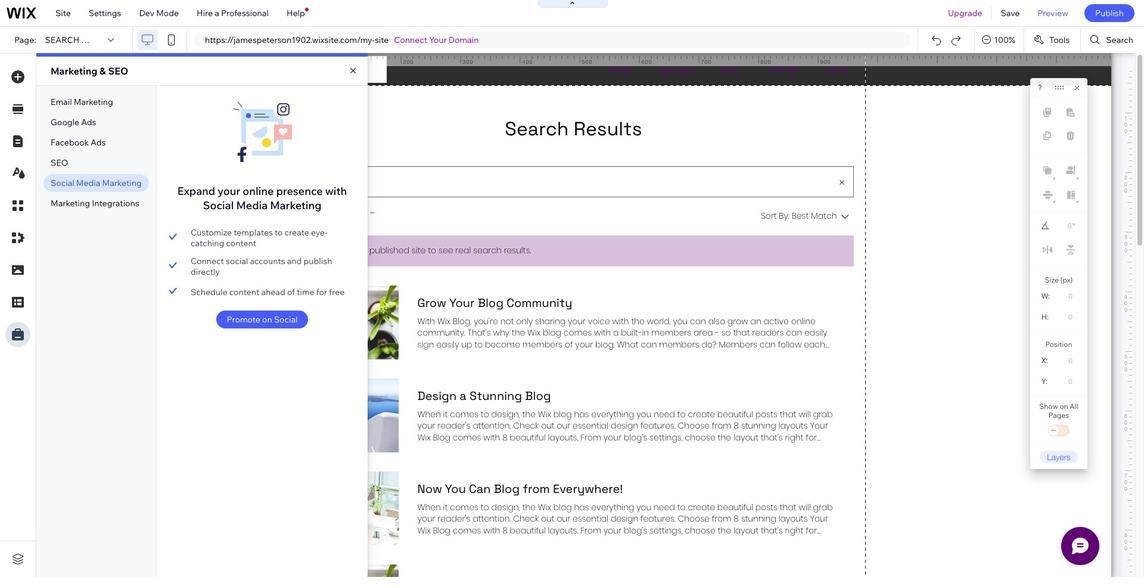Task type: locate. For each thing, give the bounding box(es) containing it.
y:
[[1042, 377, 1048, 386]]

all
[[1070, 402, 1079, 411]]

marketing integrations
[[51, 198, 139, 209]]

h:
[[1042, 313, 1049, 321]]

presence
[[276, 184, 323, 198]]

email
[[51, 97, 72, 107]]

time
[[297, 287, 314, 297]]

1 vertical spatial social
[[203, 199, 234, 212]]

connect inside connect social accounts and publish directly
[[191, 256, 224, 266]]

0 horizontal spatial on
[[262, 314, 272, 325]]

marketing down the presence
[[270, 199, 322, 212]]

content up promote
[[229, 287, 259, 297]]

search
[[45, 35, 79, 45]]

catching
[[191, 238, 224, 249]]

1 vertical spatial ads
[[91, 137, 106, 148]]

facebook ads
[[51, 137, 106, 148]]

ads for google ads
[[81, 117, 96, 128]]

800
[[761, 58, 772, 65]]

google ads
[[51, 117, 96, 128]]

°
[[1073, 222, 1076, 230]]

900
[[821, 58, 831, 65]]

settings
[[89, 8, 121, 18]]

with
[[325, 184, 347, 198]]

mode
[[156, 8, 179, 18]]

ads right the facebook
[[91, 137, 106, 148]]

on inside button
[[262, 314, 272, 325]]

for
[[316, 287, 327, 297]]

0 vertical spatial on
[[262, 314, 272, 325]]

promote on social button
[[216, 311, 308, 328]]

1 horizontal spatial connect
[[394, 35, 428, 45]]

connect up 200 on the left top
[[394, 35, 428, 45]]

social down your
[[203, 199, 234, 212]]

save
[[1001, 8, 1020, 18]]

connect
[[394, 35, 428, 45], [191, 256, 224, 266]]

tools
[[1050, 35, 1070, 45]]

ads
[[81, 117, 96, 128], [91, 137, 106, 148]]

social up marketing integrations
[[51, 178, 74, 188]]

on left all
[[1060, 402, 1069, 411]]

media up marketing integrations
[[76, 178, 100, 188]]

professional
[[221, 8, 269, 18]]

social inside expand your online presence with social media marketing
[[203, 199, 234, 212]]

? button
[[1038, 83, 1042, 92]]

on
[[262, 314, 272, 325], [1060, 402, 1069, 411]]

facebook
[[51, 137, 89, 148]]

size (px)
[[1045, 275, 1073, 284]]

2 horizontal spatial social
[[274, 314, 298, 325]]

connect down catching
[[191, 256, 224, 266]]

help
[[287, 8, 305, 18]]

seo right &
[[108, 65, 128, 77]]

0 vertical spatial content
[[226, 238, 256, 249]]

0 vertical spatial social
[[51, 178, 74, 188]]

w:
[[1042, 292, 1050, 300]]

2 vertical spatial social
[[274, 314, 298, 325]]

of
[[287, 287, 295, 297]]

marketing inside expand your online presence with social media marketing
[[270, 199, 322, 212]]

1 horizontal spatial on
[[1060, 402, 1069, 411]]

0 vertical spatial ads
[[81, 117, 96, 128]]

on for all
[[1060, 402, 1069, 411]]

layers
[[1047, 452, 1071, 462]]

hire a professional
[[197, 8, 269, 18]]

customize
[[191, 227, 232, 238]]

social media marketing
[[51, 178, 142, 188]]

social down of
[[274, 314, 298, 325]]

1 horizontal spatial media
[[236, 199, 268, 212]]

on inside show on all pages
[[1060, 402, 1069, 411]]

publish button
[[1085, 4, 1135, 22]]

media down online
[[236, 199, 268, 212]]

0 vertical spatial seo
[[108, 65, 128, 77]]

0 vertical spatial connect
[[394, 35, 428, 45]]

publish
[[1096, 8, 1124, 18]]

your
[[218, 184, 240, 198]]

online
[[243, 184, 274, 198]]

on right promote
[[262, 314, 272, 325]]

None text field
[[1055, 309, 1078, 325], [1054, 352, 1078, 368], [1055, 309, 1078, 325], [1054, 352, 1078, 368]]

switch
[[1047, 423, 1071, 439]]

seo down the facebook
[[51, 157, 68, 168]]

expand your online presence with social media marketing
[[178, 184, 347, 212]]

100% button
[[975, 27, 1024, 53]]

ahead
[[261, 287, 285, 297]]

media
[[76, 178, 100, 188], [236, 199, 268, 212]]

eye-
[[311, 227, 328, 238]]

None text field
[[1056, 218, 1072, 234], [1055, 288, 1078, 304], [1054, 373, 1078, 389], [1056, 218, 1072, 234], [1055, 288, 1078, 304], [1054, 373, 1078, 389]]

content inside customize templates to create eye- catching content
[[226, 238, 256, 249]]

1 horizontal spatial seo
[[108, 65, 128, 77]]

marketing & seo
[[51, 65, 128, 77]]

1 vertical spatial connect
[[191, 256, 224, 266]]

your
[[429, 35, 447, 45]]

seo
[[108, 65, 128, 77], [51, 157, 68, 168]]

0 horizontal spatial connect
[[191, 256, 224, 266]]

dev mode
[[139, 8, 179, 18]]

content up "social"
[[226, 238, 256, 249]]

1 vertical spatial seo
[[51, 157, 68, 168]]

ads down email marketing
[[81, 117, 96, 128]]

accounts
[[250, 256, 285, 266]]

content
[[226, 238, 256, 249], [229, 287, 259, 297]]

x:
[[1042, 356, 1048, 365]]

social
[[51, 178, 74, 188], [203, 199, 234, 212], [274, 314, 298, 325]]

1 vertical spatial on
[[1060, 402, 1069, 411]]

0 vertical spatial media
[[76, 178, 100, 188]]

300
[[463, 58, 474, 65]]

position
[[1046, 340, 1073, 349]]

hire
[[197, 8, 213, 18]]

marketing down the social media marketing
[[51, 198, 90, 209]]

1 horizontal spatial social
[[203, 199, 234, 212]]

free
[[329, 287, 345, 297]]

1 vertical spatial media
[[236, 199, 268, 212]]



Task type: describe. For each thing, give the bounding box(es) containing it.
layers button
[[1040, 451, 1078, 463]]

integrations
[[92, 198, 139, 209]]

on for social
[[262, 314, 272, 325]]

expand
[[178, 184, 215, 198]]

0 horizontal spatial social
[[51, 178, 74, 188]]

templates
[[234, 227, 273, 238]]

customize templates to create eye- catching content
[[191, 227, 328, 249]]

search
[[1107, 35, 1134, 45]]

site
[[375, 35, 389, 45]]

?
[[1038, 83, 1042, 92]]

marketing up google ads
[[74, 97, 113, 107]]

preview button
[[1029, 0, 1078, 26]]

connect social accounts and publish directly
[[191, 256, 332, 277]]

600
[[642, 58, 652, 65]]

email marketing
[[51, 97, 113, 107]]

search results
[[45, 35, 118, 45]]

media inside expand your online presence with social media marketing
[[236, 199, 268, 212]]

a
[[215, 8, 219, 18]]

publish
[[304, 256, 332, 266]]

100%
[[994, 35, 1016, 45]]

directly
[[191, 266, 220, 277]]

and
[[287, 256, 302, 266]]

500
[[582, 58, 593, 65]]

preview
[[1038, 8, 1069, 18]]

schedule content ahead of time for free
[[191, 287, 345, 297]]

promote
[[227, 314, 260, 325]]

tools button
[[1025, 27, 1081, 53]]

create
[[285, 227, 309, 238]]

save button
[[992, 0, 1029, 26]]

dev
[[139, 8, 154, 18]]

promote on social
[[227, 314, 298, 325]]

social inside button
[[274, 314, 298, 325]]

https://jamespeterson1902.wixsite.com/my-site connect your domain
[[205, 35, 479, 45]]

domain
[[449, 35, 479, 45]]

google
[[51, 117, 79, 128]]

pages
[[1049, 411, 1070, 420]]

https://jamespeterson1902.wixsite.com/my-
[[205, 35, 375, 45]]

400
[[522, 58, 533, 65]]

search button
[[1082, 27, 1145, 53]]

(px)
[[1061, 275, 1073, 284]]

schedule
[[191, 287, 227, 297]]

size
[[1045, 275, 1059, 284]]

upgrade
[[948, 8, 983, 18]]

1 vertical spatial content
[[229, 287, 259, 297]]

show
[[1040, 402, 1058, 411]]

show on all pages
[[1040, 402, 1079, 420]]

700
[[701, 58, 712, 65]]

0 horizontal spatial seo
[[51, 157, 68, 168]]

results
[[81, 35, 118, 45]]

marketing left &
[[51, 65, 97, 77]]

site
[[55, 8, 71, 18]]

0 horizontal spatial media
[[76, 178, 100, 188]]

social
[[226, 256, 248, 266]]

to
[[275, 227, 283, 238]]

ads for facebook ads
[[91, 137, 106, 148]]

marketing up integrations
[[102, 178, 142, 188]]

200
[[403, 58, 414, 65]]

&
[[100, 65, 106, 77]]



Task type: vqa. For each thing, say whether or not it's contained in the screenshot.
Shadow
no



